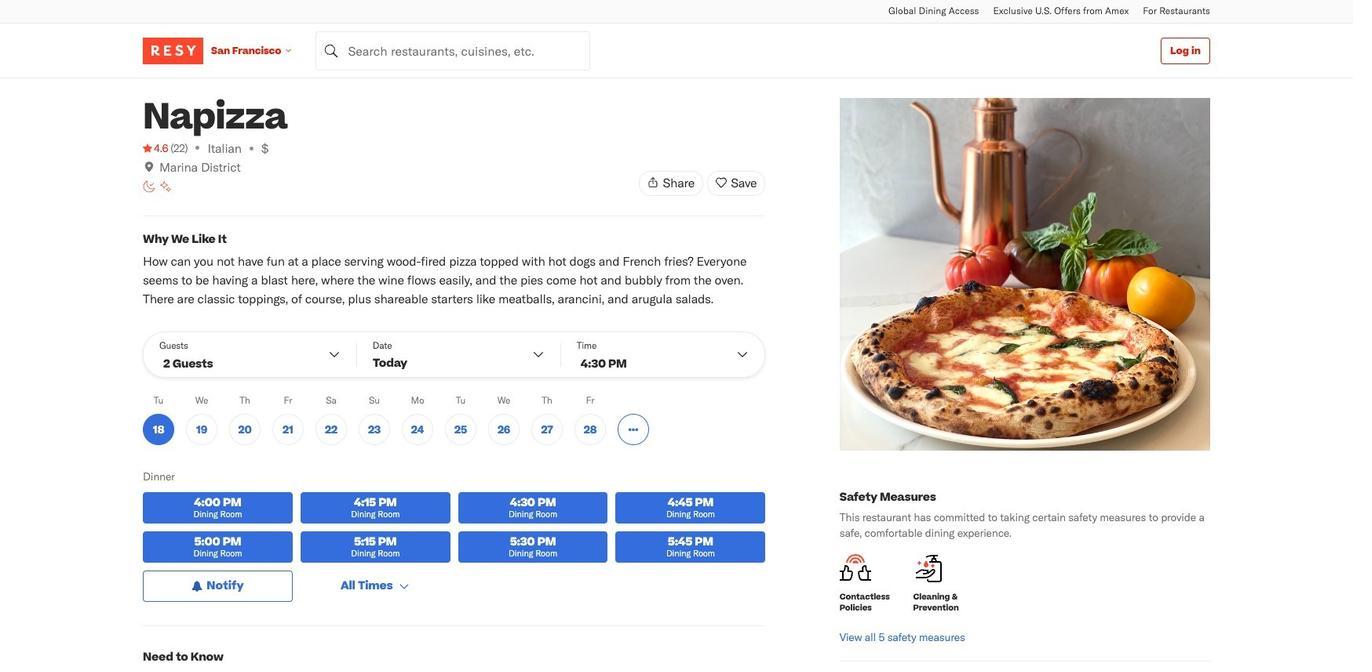 Task type: vqa. For each thing, say whether or not it's contained in the screenshot.
Search restaurants, cuisines, etc. text field
yes



Task type: locate. For each thing, give the bounding box(es) containing it.
None field
[[316, 31, 590, 70]]

4.6 out of 5 stars image
[[143, 140, 168, 156]]

Search restaurants, cuisines, etc. text field
[[316, 31, 590, 70]]



